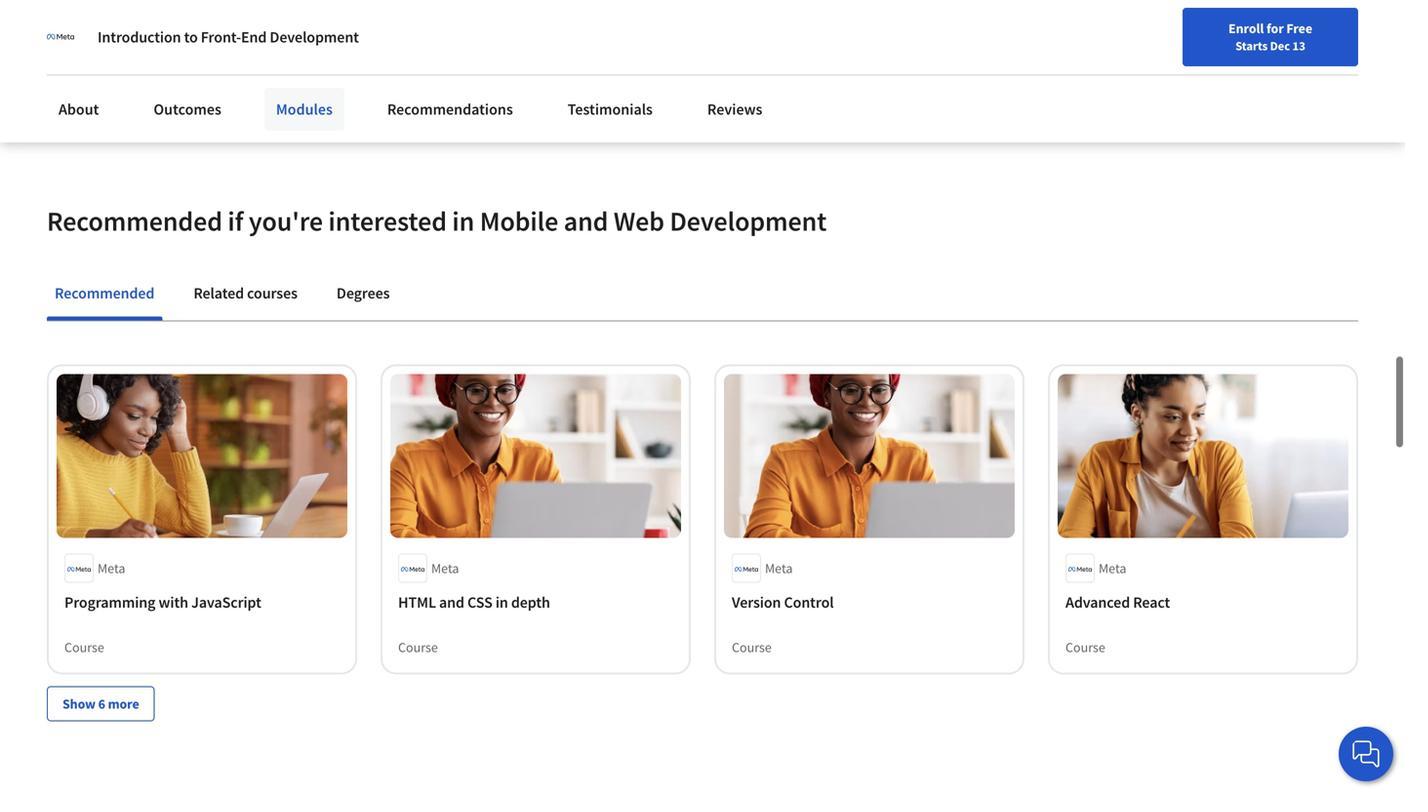 Task type: vqa. For each thing, say whether or not it's contained in the screenshot.
the leftmost and
yes



Task type: locate. For each thing, give the bounding box(es) containing it.
meta up html
[[431, 560, 459, 577]]

1 vertical spatial and
[[439, 593, 465, 612]]

related
[[194, 284, 244, 303]]

web
[[614, 204, 665, 238]]

show 6 more button
[[47, 687, 155, 722]]

meta up advanced react in the right of the page
[[1099, 560, 1127, 577]]

banner navigation
[[16, 0, 549, 39]]

0 vertical spatial development
[[270, 27, 359, 47]]

in right css
[[496, 593, 508, 612]]

related courses button
[[186, 270, 305, 317]]

1 vertical spatial development
[[670, 204, 827, 238]]

0 horizontal spatial development
[[270, 27, 359, 47]]

0 vertical spatial and
[[564, 204, 608, 238]]

in
[[452, 204, 475, 238], [496, 593, 508, 612]]

course for programming
[[64, 639, 104, 656]]

recommendations
[[387, 100, 513, 119]]

None search field
[[278, 51, 600, 90]]

testimonials link
[[556, 88, 665, 131]]

find your new career link
[[891, 59, 1033, 83]]

chat with us image
[[1351, 739, 1382, 770]]

if
[[228, 204, 243, 238]]

introduction to front-end development
[[98, 27, 359, 47]]

career
[[985, 61, 1023, 79]]

course down version
[[732, 639, 772, 656]]

2 meta from the left
[[431, 560, 459, 577]]

1 vertical spatial recommended
[[55, 284, 155, 303]]

html and css in depth link
[[398, 591, 673, 614]]

0 horizontal spatial in
[[452, 204, 475, 238]]

1 horizontal spatial and
[[564, 204, 608, 238]]

recommendations link
[[376, 88, 525, 131]]

outcomes link
[[142, 88, 233, 131]]

course
[[64, 639, 104, 656], [398, 639, 438, 656], [732, 639, 772, 656], [1066, 639, 1106, 656]]

modules link
[[264, 88, 344, 131]]

recommended
[[47, 204, 222, 238], [55, 284, 155, 303]]

show 6 more
[[62, 695, 139, 713]]

in inside collection element
[[496, 593, 508, 612]]

show notifications image
[[1179, 63, 1202, 87]]

meta up programming
[[98, 560, 125, 577]]

in left 'mobile'
[[452, 204, 475, 238]]

related courses
[[194, 284, 298, 303]]

starts
[[1236, 38, 1268, 54]]

3 meta from the left
[[765, 560, 793, 577]]

css
[[468, 593, 493, 612]]

with
[[159, 593, 188, 612]]

1 meta from the left
[[98, 560, 125, 577]]

degrees
[[337, 284, 390, 303]]

meta
[[98, 560, 125, 577], [431, 560, 459, 577], [765, 560, 793, 577], [1099, 560, 1127, 577]]

13
[[1293, 38, 1306, 54]]

development
[[270, 27, 359, 47], [670, 204, 827, 238]]

course down html
[[398, 639, 438, 656]]

meta for html
[[431, 560, 459, 577]]

0 vertical spatial recommended
[[47, 204, 222, 238]]

courses
[[247, 284, 298, 303]]

you're
[[249, 204, 323, 238]]

and left css
[[439, 593, 465, 612]]

development up recommendation tabs tab list
[[670, 204, 827, 238]]

4 meta from the left
[[1099, 560, 1127, 577]]

find your new career
[[900, 61, 1023, 79]]

front-
[[201, 27, 241, 47]]

and
[[564, 204, 608, 238], [439, 593, 465, 612]]

2 course from the left
[[398, 639, 438, 656]]

4 course from the left
[[1066, 639, 1106, 656]]

1 vertical spatial in
[[496, 593, 508, 612]]

advanced react
[[1066, 593, 1171, 612]]

react
[[1133, 593, 1171, 612]]

and left web
[[564, 204, 608, 238]]

version
[[732, 593, 781, 612]]

course down programming
[[64, 639, 104, 656]]

modules
[[276, 100, 333, 119]]

version control
[[732, 593, 834, 612]]

3 course from the left
[[732, 639, 772, 656]]

0 vertical spatial in
[[452, 204, 475, 238]]

introduction
[[98, 27, 181, 47]]

advanced react link
[[1066, 591, 1341, 614]]

advanced
[[1066, 593, 1130, 612]]

html
[[398, 593, 436, 612]]

your
[[928, 61, 954, 79]]

1 horizontal spatial in
[[496, 593, 508, 612]]

meta up version control
[[765, 560, 793, 577]]

programming with javascript
[[64, 593, 261, 612]]

for
[[1267, 20, 1284, 37]]

development right 'end' at top left
[[270, 27, 359, 47]]

course down advanced
[[1066, 639, 1106, 656]]

outcomes
[[154, 100, 221, 119]]

more
[[108, 695, 139, 713]]

enroll
[[1229, 20, 1264, 37]]

recommended inside recommended button
[[55, 284, 155, 303]]

course for html
[[398, 639, 438, 656]]

recommended for recommended if you're interested in mobile and web development
[[47, 204, 222, 238]]

0 horizontal spatial and
[[439, 593, 465, 612]]

programming
[[64, 593, 156, 612]]

meta for version
[[765, 560, 793, 577]]

1 course from the left
[[64, 639, 104, 656]]



Task type: describe. For each thing, give the bounding box(es) containing it.
end
[[241, 27, 267, 47]]

recommended for recommended
[[55, 284, 155, 303]]

meta image
[[47, 23, 74, 51]]

degrees button
[[329, 270, 398, 317]]

programming with javascript link
[[64, 591, 340, 614]]

course for advanced
[[1066, 639, 1106, 656]]

collection element
[[35, 322, 1370, 753]]

mobile
[[480, 204, 559, 238]]

english button
[[1033, 39, 1150, 102]]

about link
[[47, 88, 111, 131]]

dec
[[1271, 38, 1290, 54]]

reviews
[[708, 100, 763, 119]]

free
[[1287, 20, 1313, 37]]

1 horizontal spatial development
[[670, 204, 827, 238]]

enroll for free starts dec 13
[[1229, 20, 1313, 54]]

meta for programming
[[98, 560, 125, 577]]

interested
[[328, 204, 447, 238]]

html and css in depth
[[398, 593, 550, 612]]

english
[[1068, 61, 1115, 81]]

recommended button
[[47, 270, 162, 317]]

version control link
[[732, 591, 1007, 614]]

course for version
[[732, 639, 772, 656]]

show
[[62, 695, 96, 713]]

javascript
[[191, 593, 261, 612]]

recommended if you're interested in mobile and web development
[[47, 204, 827, 238]]

meta for advanced
[[1099, 560, 1127, 577]]

about
[[59, 100, 99, 119]]

coursera image
[[23, 55, 147, 86]]

and inside collection element
[[439, 593, 465, 612]]

to
[[184, 27, 198, 47]]

recommendation tabs tab list
[[47, 270, 1359, 321]]

control
[[784, 593, 834, 612]]

6
[[98, 695, 105, 713]]

reviews link
[[696, 88, 774, 131]]

depth
[[511, 593, 550, 612]]

find
[[900, 61, 926, 79]]

testimonials
[[568, 100, 653, 119]]

new
[[957, 61, 982, 79]]



